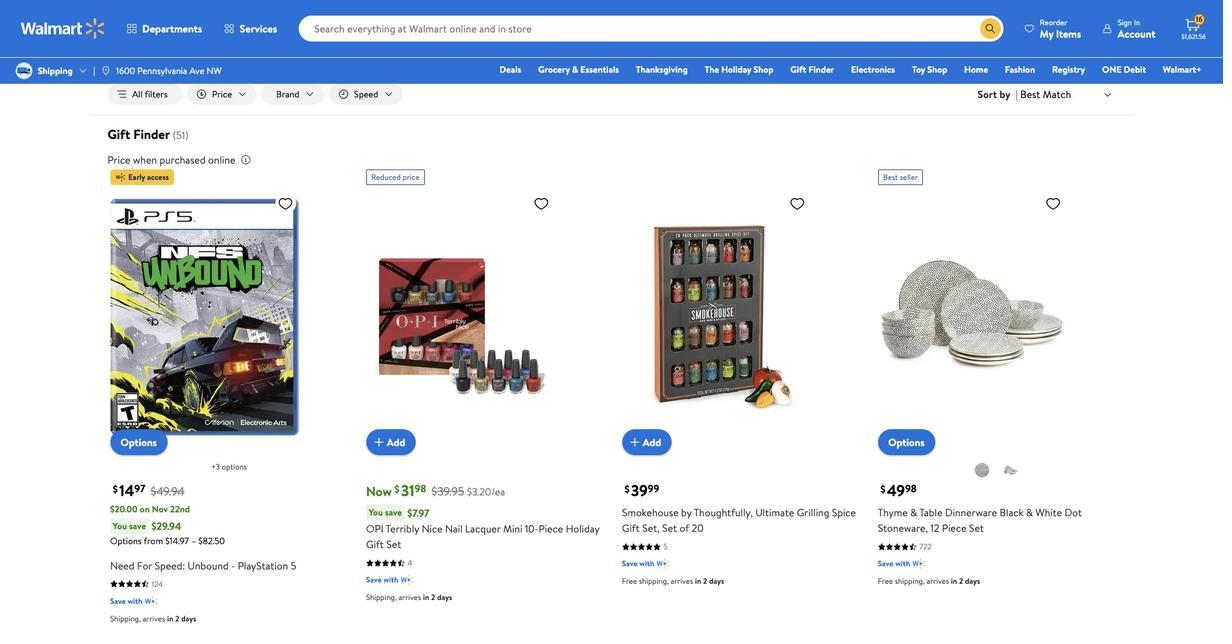 Task type: vqa. For each thing, say whether or not it's contained in the screenshot.
right Single-
no



Task type: describe. For each thing, give the bounding box(es) containing it.
& for tools & home improvement
[[376, 45, 382, 58]]

arrives down 4 at the left bottom of page
[[399, 592, 421, 603]]

food & beverage gifts list item
[[476, 0, 588, 31]]

set inside you save $7.97 opi terribly nice nail lacquer mini 10-piece holiday gift set
[[386, 537, 401, 552]]

10-
[[525, 522, 539, 536]]

0 vertical spatial shipping, arrives in 2 days
[[366, 592, 452, 603]]

reduced
[[371, 172, 401, 183]]

piece for 10-
[[539, 522, 563, 536]]

jewelry
[[646, 9, 675, 22]]

sports, outdoors & fitness
[[574, 45, 676, 58]]

now
[[366, 483, 392, 500]]

722
[[919, 541, 932, 552]]

need
[[110, 558, 134, 573]]

beauty & self-care
[[786, 9, 858, 22]]

walmart+ link
[[1157, 62, 1208, 77]]

free for 39
[[622, 576, 637, 587]]

| inside sort and filter section element
[[1016, 87, 1018, 101]]

$ for 14
[[113, 482, 118, 497]]

toy
[[912, 63, 925, 76]]

save for the 'walmart plus' image below 722
[[878, 558, 894, 569]]

electronics link
[[845, 62, 901, 77]]

speed button
[[329, 84, 403, 105]]

self-
[[824, 9, 841, 22]]

thanksgiving link
[[630, 62, 694, 77]]

add to cart image
[[627, 435, 643, 450]]

fashion for fashion & jewelry
[[606, 9, 636, 22]]

by for smokehouse
[[681, 505, 692, 520]]

online
[[208, 153, 235, 167]]

shipping, for 39
[[639, 576, 669, 587]]

clear
[[980, 45, 1001, 58]]

save for the 'walmart plus' image below 124
[[110, 595, 126, 606]]

electronics
[[851, 63, 895, 76]]

gifts for auto gifts
[[305, 45, 323, 58]]

(51)
[[173, 128, 189, 142]]

best for best match
[[1020, 87, 1040, 101]]

speed
[[354, 88, 378, 101]]

personalized gifts
[[888, 45, 957, 58]]

124
[[152, 579, 163, 590]]

1 horizontal spatial shipping,
[[366, 592, 397, 603]]

price when purchased online
[[108, 153, 235, 167]]

books, movies & music button
[[954, 3, 1063, 29]]

best for best seller
[[883, 172, 898, 183]]

sign in account
[[1118, 17, 1156, 41]]

0 vertical spatial 5
[[664, 541, 668, 552]]

one debit link
[[1096, 62, 1152, 77]]

save with down stoneware,
[[878, 558, 910, 569]]

gifts for personalized gifts
[[939, 45, 957, 58]]

best match button
[[1018, 86, 1116, 103]]

tech gifts list item
[[407, 0, 470, 31]]

31
[[401, 479, 415, 502]]

grilling
[[797, 505, 829, 520]]

lacquer
[[465, 522, 501, 536]]

books, movies & music list item
[[951, 0, 1066, 31]]

$29.94
[[151, 519, 181, 533]]

pet gifts
[[219, 45, 252, 58]]

registry
[[1052, 63, 1085, 76]]

ultimate
[[755, 505, 794, 520]]

match
[[1043, 87, 1071, 101]]

home
[[384, 45, 407, 58]]

departments
[[142, 21, 202, 36]]

add button for smokehouse by thoughtfully, ultimate grilling spice gift set, set of 20 image
[[622, 429, 672, 455]]

gifts right "beverage"
[[558, 9, 575, 22]]

home gifts
[[889, 9, 933, 22]]

tools
[[354, 45, 374, 58]]

tech
[[420, 9, 438, 22]]

in
[[1134, 17, 1140, 28]]

all
[[132, 88, 143, 101]]

save with down need
[[110, 595, 142, 606]]

–
[[191, 534, 196, 547]]

sort by |
[[978, 87, 1018, 101]]

$ 14 97 $49.94 $20.00 on nov 22nd you save $29.94 options from $14.97 – $82.50
[[110, 479, 225, 547]]

97
[[134, 482, 145, 496]]

4
[[408, 557, 412, 568]]

price button
[[187, 84, 257, 105]]

for
[[137, 558, 152, 573]]

sets
[[724, 9, 739, 22]]

options for $49.94
[[120, 435, 157, 450]]

gift sets list item
[[693, 0, 768, 31]]

brand button
[[262, 84, 324, 105]]

home link
[[958, 62, 994, 77]]

fashion & jewelry
[[606, 9, 675, 22]]

& for toys & games
[[257, 9, 263, 22]]

all filters button
[[108, 84, 182, 105]]

terribly
[[386, 522, 419, 536]]

ave
[[189, 64, 204, 77]]

add button for opi terribly nice nail lacquer mini 10-piece holiday gift set 'image' at the left of the page
[[366, 429, 416, 455]]

white elephant gifts list item
[[764, 36, 869, 68]]

& for beauty & self-care
[[815, 9, 821, 22]]

you inside you save $7.97 opi terribly nice nail lacquer mini 10-piece holiday gift set
[[369, 506, 383, 519]]

1600 pennsylvania ave nw
[[116, 64, 222, 77]]

finder for gift finder (51)
[[133, 125, 170, 143]]

49
[[887, 479, 905, 502]]

white inside 'thyme & table dinnerware black & white dot stoneware, 12 piece set'
[[1036, 505, 1062, 520]]

14
[[119, 479, 134, 502]]

black
[[1000, 505, 1024, 520]]

toy shop link
[[906, 62, 953, 77]]

dot
[[1065, 505, 1082, 520]]

options link for $49.94
[[110, 429, 167, 455]]

white elephant gifts
[[777, 45, 856, 58]]

price for price
[[212, 88, 232, 101]]

the holiday shop link
[[699, 62, 779, 77]]

with down stoneware,
[[895, 558, 910, 569]]

gift for gift sets
[[706, 9, 721, 22]]

$3.20/ea
[[467, 485, 505, 499]]

all
[[1003, 45, 1012, 58]]

outdoors
[[604, 45, 640, 58]]

free shipping, arrives in 2 days for 49
[[878, 576, 980, 587]]

registry link
[[1046, 62, 1091, 77]]

shop inside "link"
[[927, 63, 947, 76]]

options link for 49
[[878, 429, 935, 455]]

cards
[[725, 45, 746, 58]]

98 inside $ 49 98
[[905, 482, 917, 496]]

-
[[231, 558, 235, 573]]

gift inside you save $7.97 opi terribly nice nail lacquer mini 10-piece holiday gift set
[[366, 537, 384, 552]]

save inside the $ 14 97 $49.94 $20.00 on nov 22nd you save $29.94 options from $14.97 – $82.50
[[129, 519, 146, 532]]

sign in to add to favorites list, smokehouse by thoughtfully, ultimate grilling spice gift set, set of 20 image
[[790, 196, 805, 212]]

early
[[128, 172, 145, 183]]

home gifts list item
[[876, 0, 946, 31]]

walmart image
[[21, 18, 105, 39]]

sign in to add to favorites list, opi terribly nice nail lacquer mini 10-piece holiday gift set image
[[534, 196, 549, 212]]

options inside the $ 14 97 $49.94 $20.00 on nov 22nd you save $29.94 options from $14.97 – $82.50
[[110, 534, 142, 547]]

1 vertical spatial 5
[[291, 558, 296, 573]]

black image
[[974, 463, 990, 478]]

clear all list item
[[975, 36, 1017, 68]]

& for fashion & jewelry
[[638, 9, 644, 22]]

nice
[[422, 522, 443, 536]]

holiday inside you save $7.97 opi terribly nice nail lacquer mini 10-piece holiday gift set
[[566, 522, 600, 536]]

nail
[[445, 522, 463, 536]]

legal information image
[[241, 155, 251, 165]]

with down terribly
[[384, 574, 398, 585]]

add for add to cart icon
[[643, 435, 661, 449]]

of
[[680, 521, 689, 535]]

you save $7.97 opi terribly nice nail lacquer mini 10-piece holiday gift set
[[366, 506, 600, 552]]

you inside the $ 14 97 $49.94 $20.00 on nov 22nd you save $29.94 options from $14.97 – $82.50
[[113, 519, 127, 532]]

nov
[[152, 503, 168, 516]]

sign in to add to favorites list, thyme & table dinnerware black & white dot stoneware, 12 piece set image
[[1045, 196, 1061, 212]]

pet gifts list item
[[206, 36, 265, 68]]

food
[[489, 9, 509, 22]]

movies
[[992, 9, 1020, 22]]

opi terribly nice nail lacquer mini 10-piece holiday gift set image
[[366, 190, 554, 445]]

options for 49
[[888, 435, 925, 450]]

gift finder link
[[785, 62, 840, 77]]

early access
[[128, 172, 169, 183]]

best match
[[1020, 87, 1071, 101]]

pet
[[219, 45, 233, 58]]

sports, outdoors & fitness button
[[564, 39, 686, 65]]

beverage
[[519, 9, 555, 22]]

games inside button
[[265, 9, 290, 22]]

debit
[[1124, 63, 1146, 76]]

gift for gift finder (51)
[[108, 125, 130, 143]]

save with down 'opi'
[[366, 574, 398, 585]]



Task type: locate. For each thing, give the bounding box(es) containing it.
gift
[[706, 9, 721, 22], [707, 45, 723, 58], [790, 63, 806, 76], [108, 125, 130, 143], [622, 521, 640, 535], [366, 537, 384, 552]]

need for speed: unbound - playstation 5
[[110, 558, 296, 573]]

price inside dropdown button
[[212, 88, 232, 101]]

set left of
[[662, 521, 677, 535]]

services button
[[213, 13, 288, 44]]

gifts up the personalized gifts
[[915, 9, 933, 22]]

$ left 39
[[625, 482, 630, 497]]

1 vertical spatial price
[[108, 153, 131, 167]]

playstation
[[238, 558, 288, 573]]

1 vertical spatial shipping,
[[110, 613, 141, 624]]

gift up the
[[707, 45, 723, 58]]

gift for gift finder
[[790, 63, 806, 76]]

0 horizontal spatial price
[[108, 153, 131, 167]]

$ inside now $ 31 98 $39.95 $3.20/ea
[[394, 482, 400, 497]]

price up early
[[108, 153, 131, 167]]

save down smokehouse
[[622, 558, 638, 569]]

0 horizontal spatial add button
[[366, 429, 416, 455]]

1 horizontal spatial you
[[369, 506, 383, 519]]

add up 31
[[387, 435, 405, 449]]

with
[[639, 558, 654, 569], [895, 558, 910, 569], [384, 574, 398, 585], [128, 595, 142, 606]]

add to cart image
[[371, 435, 387, 450]]

free shipping, arrives in 2 days
[[622, 576, 724, 587], [878, 576, 980, 587]]

gift left the set,
[[622, 521, 640, 535]]

+3 options
[[211, 461, 247, 472]]

1 horizontal spatial free
[[878, 576, 893, 587]]

walmart plus image
[[657, 557, 670, 570], [913, 557, 926, 570], [401, 574, 414, 587], [145, 595, 158, 608]]

0 horizontal spatial shipping,
[[110, 613, 141, 624]]

stocking
[[321, 9, 356, 22]]

0 vertical spatial shipping,
[[366, 592, 397, 603]]

$1,621.56
[[1182, 32, 1206, 41]]

 image
[[16, 62, 32, 79]]

1 vertical spatial shipping, arrives in 2 days
[[110, 613, 196, 624]]

care
[[841, 9, 858, 22]]

0 vertical spatial finder
[[808, 63, 834, 76]]

2 free from the left
[[878, 576, 893, 587]]

1 vertical spatial games
[[518, 45, 543, 58]]

shipping, arrives in 2 days
[[366, 592, 452, 603], [110, 613, 196, 624]]

0 horizontal spatial holiday
[[566, 522, 600, 536]]

personalized gifts list item
[[875, 36, 970, 68]]

table
[[919, 505, 943, 520]]

1 horizontal spatial set
[[662, 521, 677, 535]]

search icon image
[[985, 23, 996, 34]]

0 vertical spatial fashion
[[606, 9, 636, 22]]

add up 99
[[643, 435, 661, 449]]

0 horizontal spatial games
[[265, 9, 290, 22]]

best inside dropdown button
[[1020, 87, 1040, 101]]

with down for
[[128, 595, 142, 606]]

add button up 99
[[622, 429, 672, 455]]

save
[[622, 558, 638, 569], [878, 558, 894, 569], [366, 574, 382, 585], [110, 595, 126, 606]]

0 vertical spatial home
[[889, 9, 913, 22]]

set inside smokehouse by thoughtfully, ultimate grilling spice gift set, set of 20
[[662, 521, 677, 535]]

gifts right elephant
[[839, 45, 856, 58]]

personalized
[[888, 45, 937, 58]]

98 up $7.97
[[415, 482, 426, 496]]

1 horizontal spatial shipping, arrives in 2 days
[[366, 592, 452, 603]]

1 horizontal spatial fashion
[[1005, 63, 1035, 76]]

gift inside smokehouse by thoughtfully, ultimate grilling spice gift set, set of 20
[[622, 521, 640, 535]]

0 horizontal spatial save
[[129, 519, 146, 532]]

save for the 'walmart plus' image underneath the set,
[[622, 558, 638, 569]]

fitness
[[650, 45, 676, 58]]

thoughtfully,
[[694, 505, 753, 520]]

1 horizontal spatial home
[[964, 63, 988, 76]]

1 horizontal spatial price
[[212, 88, 232, 101]]

0 horizontal spatial 5
[[291, 558, 296, 573]]

1 horizontal spatial 5
[[664, 541, 668, 552]]

5 down smokehouse
[[664, 541, 668, 552]]

0 vertical spatial holiday
[[721, 63, 751, 76]]

shipping, arrives in 2 days down 4 at the left bottom of page
[[366, 592, 452, 603]]

gift inside list item
[[707, 45, 723, 58]]

options link
[[110, 429, 167, 455], [878, 429, 935, 455]]

smokehouse by thoughtfully, ultimate grilling spice gift set, set of 20 image
[[622, 190, 810, 445]]

music
[[1030, 9, 1053, 22]]

0 horizontal spatial fashion
[[606, 9, 636, 22]]

gift down 'opi'
[[366, 537, 384, 552]]

0 horizontal spatial white
[[777, 45, 800, 58]]

2 add from the left
[[643, 435, 661, 449]]

stocking stuffers list item
[[308, 0, 401, 31]]

group containing toys & games
[[139, 0, 1084, 68]]

1 shipping, from the left
[[639, 576, 669, 587]]

16
[[1196, 14, 1203, 25]]

save down 'opi'
[[366, 574, 382, 585]]

fashion inside 'link'
[[1005, 63, 1035, 76]]

1 horizontal spatial free shipping, arrives in 2 days
[[878, 576, 980, 587]]

2 98 from the left
[[905, 482, 917, 496]]

price for price when purchased online
[[108, 153, 131, 167]]

1 vertical spatial best
[[883, 172, 898, 183]]

0 vertical spatial best
[[1020, 87, 1040, 101]]

set down dinnerware
[[969, 521, 984, 535]]

free shipping, arrives in 2 days for 39
[[622, 576, 724, 587]]

0 horizontal spatial set
[[386, 537, 401, 552]]

tools & home improvement button
[[343, 39, 472, 65]]

1 horizontal spatial best
[[1020, 87, 1040, 101]]

$ for 49
[[880, 482, 886, 497]]

by inside sort and filter section element
[[1000, 87, 1010, 101]]

1 $ from the left
[[113, 482, 118, 497]]

save for the 'walmart plus' image underneath 4 at the left bottom of page
[[366, 574, 382, 585]]

finder for gift finder
[[808, 63, 834, 76]]

3 $ from the left
[[625, 482, 630, 497]]

you down $20.00
[[113, 519, 127, 532]]

0 vertical spatial |
[[93, 64, 95, 77]]

0 horizontal spatial shipping,
[[639, 576, 669, 587]]

thyme
[[878, 505, 908, 520]]

0 horizontal spatial you
[[113, 519, 127, 532]]

gift inside list item
[[706, 9, 721, 22]]

Search search field
[[299, 16, 1003, 42]]

0 horizontal spatial |
[[93, 64, 95, 77]]

set inside 'thyme & table dinnerware black & white dot stoneware, 12 piece set'
[[969, 521, 984, 535]]

$ inside $ 49 98
[[880, 482, 886, 497]]

save down need
[[110, 595, 126, 606]]

$ for 39
[[625, 482, 630, 497]]

1 vertical spatial |
[[1016, 87, 1018, 101]]

0 horizontal spatial free
[[622, 576, 637, 587]]

shipping,
[[639, 576, 669, 587], [895, 576, 925, 587]]

piece right 12
[[942, 521, 967, 535]]

$ left 31
[[394, 482, 400, 497]]

books, movies & music
[[964, 9, 1053, 22]]

1 horizontal spatial shipping,
[[895, 576, 925, 587]]

1 add button from the left
[[366, 429, 416, 455]]

$7.97
[[407, 506, 429, 520]]

price down nw
[[212, 88, 232, 101]]

list item
[[157, 0, 219, 31]]

grocery & essentials
[[538, 63, 619, 76]]

speed:
[[155, 558, 185, 573]]

0 vertical spatial games
[[265, 9, 290, 22]]

gifts for home gifts
[[915, 9, 933, 22]]

5 right 'playstation'
[[291, 558, 296, 573]]

1 vertical spatial white
[[1036, 505, 1062, 520]]

Walmart Site-Wide search field
[[299, 16, 1003, 42]]

gifts for pet gifts
[[235, 45, 252, 58]]

auto
[[284, 45, 303, 58]]

options up need
[[110, 534, 142, 547]]

free shipping, arrives in 2 days down 722
[[878, 576, 980, 587]]

now $ 31 98 $39.95 $3.20/ea
[[366, 479, 505, 502]]

white inside "button"
[[777, 45, 800, 58]]

home for home
[[964, 63, 988, 76]]

0 horizontal spatial add
[[387, 435, 405, 449]]

beauty & self-care list item
[[773, 0, 871, 31]]

0 horizontal spatial shop
[[754, 63, 774, 76]]

gifts inside "button"
[[839, 45, 856, 58]]

one
[[1102, 63, 1122, 76]]

1 horizontal spatial |
[[1016, 87, 1018, 101]]

1 shop from the left
[[754, 63, 774, 76]]

98 up thyme
[[905, 482, 917, 496]]

sports, outdoors & fitness list item
[[561, 36, 689, 68]]

elephant
[[802, 45, 837, 58]]

spice
[[832, 505, 856, 520]]

piece
[[942, 521, 967, 535], [539, 522, 563, 536]]

1 horizontal spatial save
[[385, 506, 402, 519]]

you up 'opi'
[[369, 506, 383, 519]]

stoneware,
[[878, 521, 928, 535]]

| left 1600 at the left top of page
[[93, 64, 95, 77]]

0 horizontal spatial free shipping, arrives in 2 days
[[622, 576, 724, 587]]

fashion & jewelry list item
[[593, 0, 688, 31]]

1 vertical spatial home
[[964, 63, 988, 76]]

& for grocery & essentials
[[572, 63, 578, 76]]

tech gifts
[[420, 9, 457, 22]]

tools & home improvement
[[354, 45, 461, 58]]

food & beverage gifts button
[[478, 3, 586, 29]]

best seller
[[883, 172, 918, 183]]

$ inside the $ 14 97 $49.94 $20.00 on nov 22nd you save $29.94 options from $14.97 – $82.50
[[113, 482, 118, 497]]

price
[[403, 172, 420, 183]]

price
[[212, 88, 232, 101], [108, 153, 131, 167]]

free shipping, arrives in 2 days down of
[[622, 576, 724, 587]]

gifts right "pet"
[[235, 45, 252, 58]]

need for speed: unbound - playstation 5 image
[[110, 190, 298, 445]]

save up terribly
[[385, 506, 402, 519]]

& for thyme & table dinnerware black & white dot stoneware, 12 piece set
[[910, 505, 917, 520]]

home for home gifts
[[889, 9, 913, 22]]

 image
[[100, 66, 111, 76]]

home up personalized at the top of page
[[889, 9, 913, 22]]

by right sort
[[1000, 87, 1010, 101]]

| down fashion 'link'
[[1016, 87, 1018, 101]]

piece right mini
[[539, 522, 563, 536]]

blue image
[[1003, 463, 1018, 478]]

2 options link from the left
[[878, 429, 935, 455]]

$ left 14
[[113, 482, 118, 497]]

filters
[[145, 88, 168, 101]]

services
[[240, 21, 277, 36]]

add for add to cart image
[[387, 435, 405, 449]]

2 add button from the left
[[622, 429, 672, 455]]

video games list item
[[480, 36, 556, 68]]

add button up now in the bottom left of the page
[[366, 429, 416, 455]]

sort
[[978, 87, 997, 101]]

gift finder
[[790, 63, 834, 76]]

sports,
[[574, 45, 602, 58]]

smokehouse by thoughtfully, ultimate grilling spice gift set, set of 20
[[622, 505, 856, 535]]

gift for gift cards
[[707, 45, 723, 58]]

0 horizontal spatial home
[[889, 9, 913, 22]]

1 horizontal spatial finder
[[808, 63, 834, 76]]

0 horizontal spatial finder
[[133, 125, 170, 143]]

piece for 12
[[942, 521, 967, 535]]

thyme & table dinnerware black & white dot stoneware, 12 piece set image
[[878, 190, 1066, 445]]

2 free shipping, arrives in 2 days from the left
[[878, 576, 980, 587]]

deals
[[500, 63, 521, 76]]

5
[[664, 541, 668, 552], [291, 558, 296, 573]]

white left dot
[[1036, 505, 1062, 520]]

options up $ 49 98 at the right bottom of the page
[[888, 435, 925, 450]]

0 horizontal spatial options link
[[110, 429, 167, 455]]

$ left 49
[[880, 482, 886, 497]]

finder up when
[[133, 125, 170, 143]]

0 horizontal spatial shipping, arrives in 2 days
[[110, 613, 196, 624]]

2 shop from the left
[[927, 63, 947, 76]]

$49.94
[[151, 483, 185, 499]]

options
[[222, 461, 247, 472]]

gift left sets
[[706, 9, 721, 22]]

98 inside now $ 31 98 $39.95 $3.20/ea
[[415, 482, 426, 496]]

holiday
[[721, 63, 751, 76], [566, 522, 600, 536]]

12
[[931, 521, 939, 535]]

stuffers
[[358, 9, 388, 22]]

shipping, for 49
[[895, 576, 925, 587]]

arrives
[[671, 576, 693, 587], [927, 576, 949, 587], [399, 592, 421, 603], [143, 613, 165, 624]]

shipping, down 722
[[895, 576, 925, 587]]

&
[[257, 9, 263, 22], [511, 9, 517, 22], [638, 9, 644, 22], [815, 9, 821, 22], [1022, 9, 1028, 22], [376, 45, 382, 58], [642, 45, 648, 58], [572, 63, 578, 76], [910, 505, 917, 520], [1026, 505, 1033, 520]]

1 vertical spatial holiday
[[566, 522, 600, 536]]

games
[[265, 9, 290, 22], [518, 45, 543, 58]]

when
[[133, 153, 157, 167]]

video
[[493, 45, 516, 58]]

1 vertical spatial by
[[681, 505, 692, 520]]

1 horizontal spatial options link
[[878, 429, 935, 455]]

gifts right tech
[[440, 9, 457, 22]]

$ 39 99
[[625, 479, 659, 502]]

1 free shipping, arrives in 2 days from the left
[[622, 576, 724, 587]]

0 vertical spatial price
[[212, 88, 232, 101]]

0 horizontal spatial best
[[883, 172, 898, 183]]

best left seller
[[883, 172, 898, 183]]

gifts for tech gifts
[[440, 9, 457, 22]]

toys & games button
[[227, 3, 301, 29]]

gift down white elephant gifts
[[790, 63, 806, 76]]

improvement
[[409, 45, 461, 58]]

0 horizontal spatial piece
[[539, 522, 563, 536]]

books,
[[964, 9, 990, 22]]

piece inside 'thyme & table dinnerware black & white dot stoneware, 12 piece set'
[[942, 521, 967, 535]]

1600
[[116, 64, 135, 77]]

best down fashion 'link'
[[1020, 87, 1040, 101]]

$82.50
[[198, 534, 225, 547]]

brand
[[276, 88, 299, 101]]

$39.95
[[432, 483, 464, 499]]

2 shipping, from the left
[[895, 576, 925, 587]]

1 horizontal spatial by
[[1000, 87, 1010, 101]]

sign in to add to favorites list, need for speed: unbound - playstation 5 image
[[278, 196, 293, 212]]

by for sort
[[1000, 87, 1010, 101]]

the holiday shop
[[705, 63, 774, 76]]

99
[[648, 482, 659, 496]]

beauty
[[786, 9, 813, 22]]

$20.00
[[110, 503, 138, 516]]

1 free from the left
[[622, 576, 637, 587]]

options link up $ 49 98 at the right bottom of the page
[[878, 429, 935, 455]]

walmart plus image down 722
[[913, 557, 926, 570]]

save with down the set,
[[622, 558, 654, 569]]

stocking stuffers button
[[311, 3, 399, 29]]

finder down elephant
[[808, 63, 834, 76]]

0 vertical spatial white
[[777, 45, 800, 58]]

shipping, arrives in 2 days down 124
[[110, 613, 196, 624]]

1 vertical spatial finder
[[133, 125, 170, 143]]

gift finder (51)
[[108, 125, 189, 143]]

white up 'gift finder'
[[777, 45, 800, 58]]

sort and filter section element
[[92, 73, 1131, 115]]

1 horizontal spatial holiday
[[721, 63, 751, 76]]

1 horizontal spatial 98
[[905, 482, 917, 496]]

set down terribly
[[386, 537, 401, 552]]

games inside button
[[518, 45, 543, 58]]

gift cards list item
[[694, 36, 759, 68]]

1 horizontal spatial shop
[[927, 63, 947, 76]]

free for 49
[[878, 576, 893, 587]]

gifts up 'toy shop' "link"
[[939, 45, 957, 58]]

gift up early
[[108, 125, 130, 143]]

home inside button
[[889, 9, 913, 22]]

food & beverage gifts
[[489, 9, 575, 22]]

group
[[139, 0, 1084, 68]]

save down on
[[129, 519, 146, 532]]

shipping, down the set,
[[639, 576, 669, 587]]

holiday right 10-
[[566, 522, 600, 536]]

toys & games list item
[[224, 0, 303, 31]]

0 horizontal spatial by
[[681, 505, 692, 520]]

arrives down of
[[671, 576, 693, 587]]

save inside you save $7.97 opi terribly nice nail lacquer mini 10-piece holiday gift set
[[385, 506, 402, 519]]

options up 97
[[120, 435, 157, 450]]

4 $ from the left
[[880, 482, 886, 497]]

1 horizontal spatial add button
[[622, 429, 672, 455]]

tools & home improvement list item
[[341, 36, 474, 68]]

0 horizontal spatial 98
[[415, 482, 426, 496]]

arrives down 124
[[143, 613, 165, 624]]

walmart plus image down 124
[[145, 595, 158, 608]]

gifts right auto
[[305, 45, 323, 58]]

fashion for fashion
[[1005, 63, 1035, 76]]

1 vertical spatial fashion
[[1005, 63, 1035, 76]]

set,
[[642, 521, 660, 535]]

dinnerware
[[945, 505, 997, 520]]

arrives down 722
[[927, 576, 949, 587]]

options link up 97
[[110, 429, 167, 455]]

sign
[[1118, 17, 1132, 28]]

holiday down cards
[[721, 63, 751, 76]]

auto gifts list item
[[271, 36, 336, 68]]

by up of
[[681, 505, 692, 520]]

gift cards button
[[697, 39, 756, 65]]

fashion inside button
[[606, 9, 636, 22]]

1 add from the left
[[387, 435, 405, 449]]

1 horizontal spatial piece
[[942, 521, 967, 535]]

1 98 from the left
[[415, 482, 426, 496]]

1 options link from the left
[[110, 429, 167, 455]]

walmart plus image down the set,
[[657, 557, 670, 570]]

2 $ from the left
[[394, 482, 400, 497]]

walmart plus image down 4 at the left bottom of page
[[401, 574, 414, 587]]

with down the set,
[[639, 558, 654, 569]]

purchased
[[160, 153, 206, 167]]

& for food & beverage gifts
[[511, 9, 517, 22]]

1 horizontal spatial add
[[643, 435, 661, 449]]

$ inside $ 39 99
[[625, 482, 630, 497]]

2 horizontal spatial set
[[969, 521, 984, 535]]

home down the clear
[[964, 63, 988, 76]]

piece inside you save $7.97 opi terribly nice nail lacquer mini 10-piece holiday gift set
[[539, 522, 563, 536]]

you
[[369, 506, 383, 519], [113, 519, 127, 532]]

toys & games
[[237, 9, 290, 22]]

by inside smokehouse by thoughtfully, ultimate grilling spice gift set, set of 20
[[681, 505, 692, 520]]

save down stoneware,
[[878, 558, 894, 569]]

1 horizontal spatial white
[[1036, 505, 1062, 520]]

1 horizontal spatial games
[[518, 45, 543, 58]]

0 vertical spatial by
[[1000, 87, 1010, 101]]



